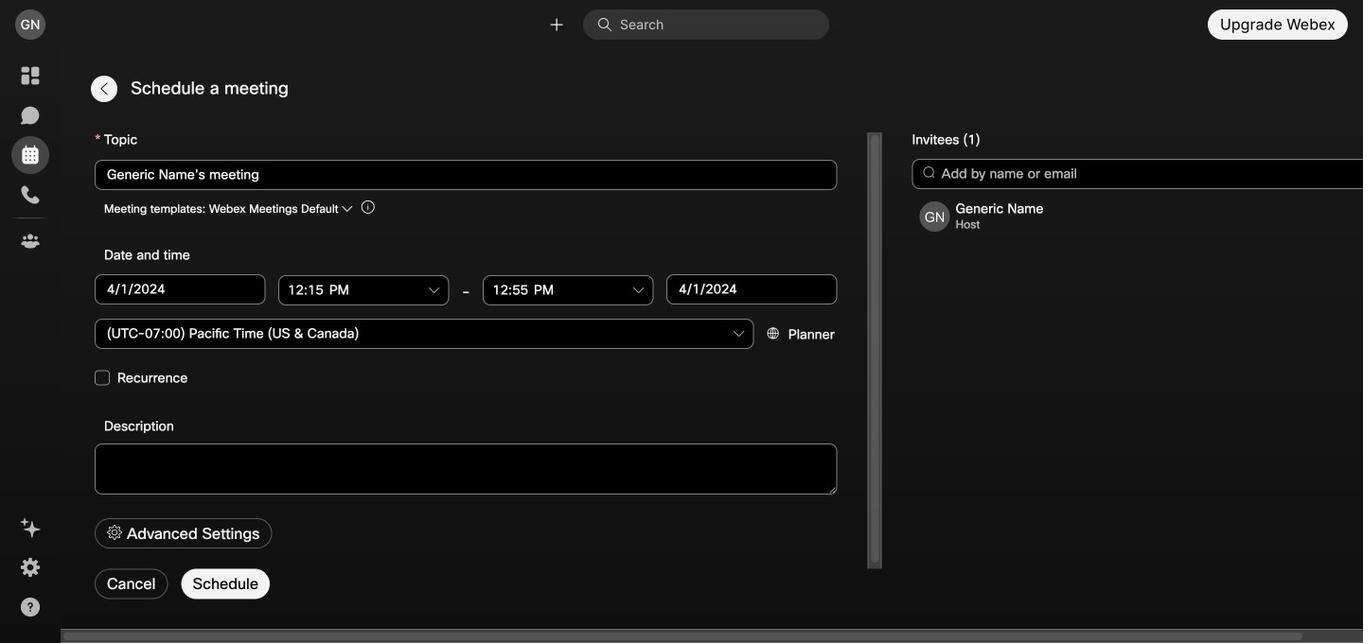 Task type: vqa. For each thing, say whether or not it's contained in the screenshot.
navigation
yes



Task type: describe. For each thing, give the bounding box(es) containing it.
webex tab list
[[11, 57, 49, 260]]



Task type: locate. For each thing, give the bounding box(es) containing it.
navigation
[[0, 49, 61, 644]]



